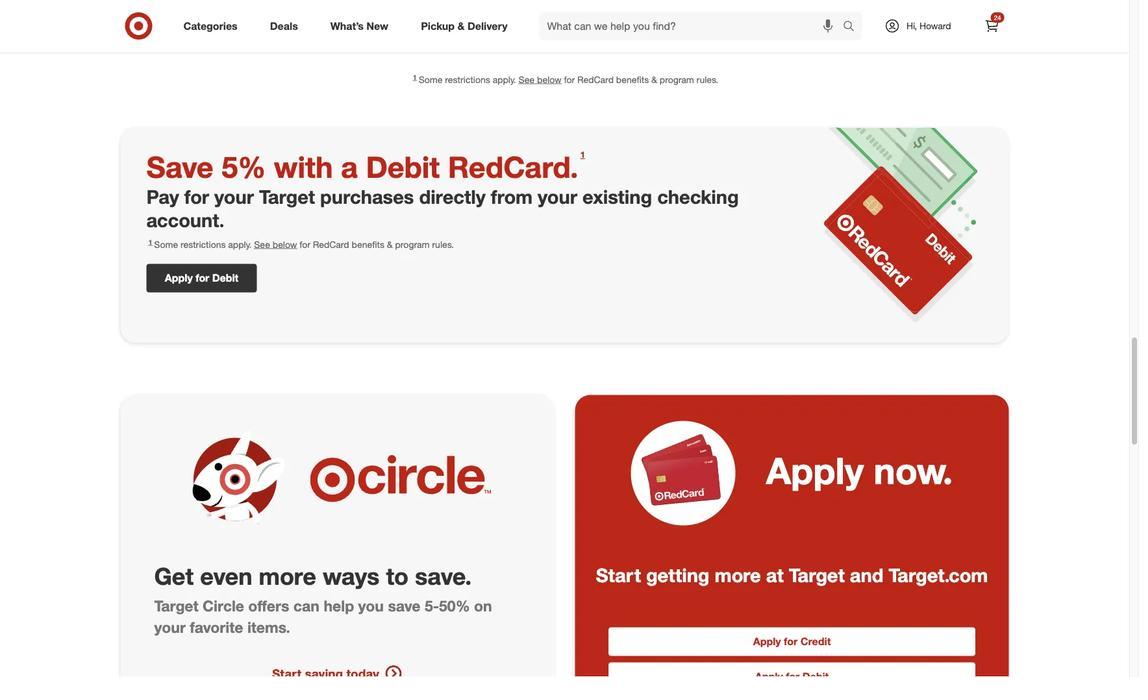 Task type: describe. For each thing, give the bounding box(es) containing it.
5% for your
[[835, 9, 851, 21]]

credit
[[801, 636, 831, 649]]

can
[[294, 598, 320, 616]]

0 horizontal spatial benefits
[[352, 239, 385, 250]]

your right from
[[538, 185, 578, 208]]

any
[[200, 10, 216, 23]]

order
[[978, 9, 1003, 21]]

hi,
[[907, 20, 918, 32]]

0 horizontal spatial apply.
[[228, 239, 252, 250]]

travel,
[[520, 9, 548, 21]]

to
[[386, 562, 409, 591]]

more for at
[[715, 564, 761, 587]]

stay
[[606, 10, 626, 23]]

1 link for save
[[744, 8, 752, 23]]

get
[[154, 562, 194, 591]]

apply for credit
[[754, 636, 831, 649]]

deals link
[[259, 12, 314, 40]]

delivery
[[939, 9, 975, 21]]

0 horizontal spatial 1 link
[[532, 23, 541, 37]]

placed
[[851, 25, 883, 37]]

on down same
[[885, 25, 897, 37]]

pickup
[[421, 20, 455, 32]]

1 link for redcard.
[[579, 149, 587, 164]]

account.
[[147, 209, 225, 232]]

save for your
[[809, 9, 832, 21]]

favorite
[[190, 619, 243, 637]]

0 horizontal spatial restrictions
[[181, 239, 226, 250]]

redcards image
[[641, 428, 726, 512]]

store
[[230, 10, 254, 23]]

your inside 'save 5% on your same day delivery order placed on target.com.'
[[868, 9, 888, 21]]

for inside save 5% on specialty gift cards for travel, restaurants, movie tickets, and more.
[[505, 9, 517, 21]]

purchases
[[320, 185, 414, 208]]

same
[[891, 9, 917, 21]]

getting
[[647, 564, 710, 587]]

0 horizontal spatial some
[[154, 239, 178, 250]]

a
[[341, 149, 358, 185]]

location.
[[256, 10, 296, 23]]

what's new
[[331, 20, 389, 32]]

target.com.
[[900, 25, 953, 37]]

5-
[[425, 598, 439, 616]]

start
[[596, 564, 641, 587]]

1 down 'restaurants,'
[[413, 73, 417, 81]]

you
[[358, 598, 384, 616]]

pay
[[147, 185, 179, 208]]

save 5% on specialty gift cards for travel, restaurants, movie tickets, and more.
[[355, 9, 548, 37]]

target.com
[[889, 564, 989, 587]]

and inside stay in your car and save 5%. 1
[[680, 10, 698, 23]]

car
[[663, 10, 678, 23]]

restaurants,
[[362, 25, 416, 37]]

1 vertical spatial 1 some restrictions apply. see below for redcard benefits & program rules.
[[148, 238, 454, 250]]

pickup & delivery
[[421, 20, 508, 32]]

more.
[[506, 25, 532, 37]]

checking
[[658, 185, 739, 208]]

apply for apply now.
[[767, 449, 864, 493]]

0 vertical spatial below
[[537, 74, 562, 85]]

items.
[[248, 619, 290, 637]]

your inside target circle offers can help you save 5-50% on your favorite items.
[[154, 619, 186, 637]]

1 horizontal spatial at
[[767, 564, 784, 587]]

start getting more at target and target.com
[[596, 564, 989, 587]]

hi, howard
[[907, 20, 952, 32]]

get even more ways to save.
[[154, 562, 472, 591]]

0 vertical spatial some
[[419, 74, 443, 85]]

what's new link
[[320, 12, 405, 40]]

offers
[[248, 598, 289, 616]]

your inside stay in your car and save 5%. 1
[[640, 10, 660, 23]]

pickup & delivery link
[[410, 12, 524, 40]]

search button
[[838, 12, 869, 43]]

deals
[[270, 20, 298, 32]]

circle logo image
[[310, 421, 492, 538]]

target inside the pay for your target purchases directly from your existing checking account.
[[259, 185, 315, 208]]

0 vertical spatial rules.
[[697, 74, 719, 85]]

0 horizontal spatial program
[[395, 239, 430, 250]]

24 link
[[978, 12, 1007, 40]]

5% for specialty
[[381, 9, 396, 21]]

now.
[[874, 449, 954, 493]]

what's
[[331, 20, 364, 32]]

gift
[[458, 9, 473, 21]]

tickets,
[[450, 25, 483, 37]]

target circle offers can help you save 5-50% on your favorite items.
[[154, 598, 492, 637]]

movie
[[419, 25, 447, 37]]

pay for your target purchases directly from your existing checking account.
[[147, 185, 739, 232]]

0 vertical spatial &
[[458, 20, 465, 32]]

apply now.
[[767, 449, 954, 493]]

redcard.
[[448, 149, 579, 185]]

0 horizontal spatial see
[[254, 239, 270, 250]]

delivery
[[468, 20, 508, 32]]

apply for debit
[[165, 272, 239, 285]]

0 vertical spatial apply.
[[493, 74, 516, 85]]



Task type: vqa. For each thing, say whether or not it's contained in the screenshot.
Reg
no



Task type: locate. For each thing, give the bounding box(es) containing it.
1 inside save 5% with a debit redcard. 1
[[581, 149, 585, 160]]

1 horizontal spatial rules.
[[697, 74, 719, 85]]

1 down account.
[[148, 238, 152, 246]]

0 horizontal spatial at
[[188, 10, 197, 23]]

5%
[[381, 9, 396, 21], [835, 9, 851, 21], [170, 10, 185, 23], [222, 149, 266, 185]]

5% inside 'save 5% on your same day delivery order placed on target.com.'
[[835, 9, 851, 21]]

save left 5%.
[[701, 10, 722, 23]]

1 horizontal spatial below
[[537, 74, 562, 85]]

50%
[[439, 598, 470, 616]]

5% for a
[[222, 149, 266, 185]]

apply
[[165, 272, 193, 285], [767, 449, 864, 493], [754, 636, 781, 649]]

circle bullseye dog image
[[183, 428, 288, 532]]

save inside 'save 5% on your same day delivery order placed on target.com.'
[[809, 9, 832, 21]]

1 horizontal spatial save
[[701, 10, 722, 23]]

2 horizontal spatial &
[[652, 74, 658, 85]]

more
[[259, 562, 316, 591], [715, 564, 761, 587]]

in right stay
[[629, 10, 637, 23]]

0 vertical spatial and
[[680, 10, 698, 23]]

search
[[838, 21, 869, 34]]

apply for debit link
[[147, 264, 257, 293]]

save for specialty
[[355, 9, 378, 21]]

in inside stay in your car and save 5%. 1
[[629, 10, 637, 23]]

1 vertical spatial below
[[273, 239, 297, 250]]

directly
[[419, 185, 486, 208]]

rules.
[[697, 74, 719, 85], [432, 239, 454, 250]]

1 horizontal spatial 1 link
[[579, 149, 587, 164]]

more for ways
[[259, 562, 316, 591]]

see
[[519, 74, 535, 85], [254, 239, 270, 250]]

1 vertical spatial save
[[388, 598, 421, 616]]

1 vertical spatial apply.
[[228, 239, 252, 250]]

save for a
[[147, 149, 214, 185]]

5% up 'restaurants,'
[[381, 9, 396, 21]]

2 vertical spatial &
[[387, 239, 393, 250]]

1 horizontal spatial some
[[419, 74, 443, 85]]

24
[[994, 13, 1002, 21]]

save inside save 5% on specialty gift cards for travel, restaurants, movie tickets, and more.
[[355, 9, 378, 21]]

apply. up apply for debit
[[228, 239, 252, 250]]

2 horizontal spatial target
[[789, 564, 845, 587]]

1 horizontal spatial apply.
[[493, 74, 516, 85]]

1 vertical spatial at
[[767, 564, 784, 587]]

from
[[491, 185, 533, 208]]

0 horizontal spatial more
[[259, 562, 316, 591]]

save left 5-
[[388, 598, 421, 616]]

restrictions
[[445, 74, 490, 85], [181, 239, 226, 250]]

1 vertical spatial apply
[[767, 449, 864, 493]]

5% left any
[[170, 10, 185, 23]]

0 vertical spatial redcard
[[578, 74, 614, 85]]

1 horizontal spatial redcard
[[578, 74, 614, 85]]

0 horizontal spatial and
[[486, 25, 503, 37]]

1 horizontal spatial program
[[660, 74, 694, 85]]

debit inside 'link'
[[212, 272, 239, 285]]

on inside save 5% on specialty gift cards for travel, restaurants, movie tickets, and more.
[[399, 9, 411, 21]]

0 horizontal spatial in
[[219, 10, 227, 23]]

rules. down what can we help you find? suggestions appear below "search field"
[[697, 74, 719, 85]]

2 in from the left
[[629, 10, 637, 23]]

0 horizontal spatial redcard
[[313, 239, 349, 250]]

2 vertical spatial apply
[[754, 636, 781, 649]]

1 vertical spatial see
[[254, 239, 270, 250]]

1 horizontal spatial more
[[715, 564, 761, 587]]

1 horizontal spatial and
[[680, 10, 698, 23]]

on inside target circle offers can help you save 5-50% on your favorite items.
[[474, 598, 492, 616]]

0 horizontal spatial target
[[154, 598, 199, 616]]

1 horizontal spatial restrictions
[[445, 74, 490, 85]]

1 vertical spatial target
[[789, 564, 845, 587]]

categories
[[184, 20, 238, 32]]

your left favorite
[[154, 619, 186, 637]]

save left any
[[144, 10, 167, 23]]

redcard debit graphic image
[[825, 128, 978, 323]]

new
[[367, 20, 389, 32]]

restrictions down tickets,
[[445, 74, 490, 85]]

program down the pay for your target purchases directly from your existing checking account.
[[395, 239, 430, 250]]

circle
[[203, 598, 244, 616]]

&
[[458, 20, 465, 32], [652, 74, 658, 85], [387, 239, 393, 250]]

in right any
[[219, 10, 227, 23]]

apply for credit link
[[609, 628, 976, 657]]

1 link
[[744, 8, 752, 23], [532, 23, 541, 37], [579, 149, 587, 164]]

save left search
[[809, 9, 832, 21]]

1 vertical spatial &
[[652, 74, 658, 85]]

cards
[[476, 9, 502, 21]]

1 vertical spatial some
[[154, 239, 178, 250]]

save 5% on your same day delivery order placed on target.com.
[[809, 9, 1003, 37]]

save
[[701, 10, 722, 23], [388, 598, 421, 616]]

1 in from the left
[[219, 10, 227, 23]]

0 vertical spatial at
[[188, 10, 197, 23]]

help
[[324, 598, 354, 616]]

on up placed
[[853, 9, 865, 21]]

stay in your car and save 5%. 1
[[606, 8, 750, 23]]

for
[[505, 9, 517, 21], [564, 74, 575, 85], [184, 185, 209, 208], [300, 239, 311, 250], [196, 272, 209, 285], [784, 636, 798, 649]]

1 vertical spatial restrictions
[[181, 239, 226, 250]]

1 vertical spatial debit
[[212, 272, 239, 285]]

0 vertical spatial debit
[[366, 149, 440, 185]]

some down "movie"
[[419, 74, 443, 85]]

1 vertical spatial redcard
[[313, 239, 349, 250]]

with
[[274, 149, 333, 185]]

target
[[259, 185, 315, 208], [789, 564, 845, 587], [154, 598, 199, 616]]

0 vertical spatial see
[[519, 74, 535, 85]]

for inside the pay for your target purchases directly from your existing checking account.
[[184, 185, 209, 208]]

ways
[[323, 562, 380, 591]]

target inside target circle offers can help you save 5-50% on your favorite items.
[[154, 598, 199, 616]]

1 vertical spatial 1 link
[[532, 23, 541, 37]]

some
[[419, 74, 443, 85], [154, 239, 178, 250]]

1 up existing
[[581, 149, 585, 160]]

2 vertical spatial and
[[850, 564, 884, 587]]

restrictions down account.
[[181, 239, 226, 250]]

1 right 5%.
[[746, 8, 750, 18]]

0 vertical spatial 1 some restrictions apply. see below for redcard benefits & program rules.
[[413, 73, 719, 85]]

more up offers
[[259, 562, 316, 591]]

existing
[[583, 185, 653, 208]]

1 horizontal spatial benefits
[[617, 74, 649, 85]]

1 vertical spatial rules.
[[432, 239, 454, 250]]

rules. down the pay for your target purchases directly from your existing checking account.
[[432, 239, 454, 250]]

0 vertical spatial apply
[[165, 272, 193, 285]]

save for any
[[144, 10, 167, 23]]

save inside target circle offers can help you save 5-50% on your favorite items.
[[388, 598, 421, 616]]

0 horizontal spatial &
[[387, 239, 393, 250]]

5% left same
[[835, 9, 851, 21]]

2 horizontal spatial and
[[850, 564, 884, 587]]

1 horizontal spatial target
[[259, 185, 315, 208]]

1 vertical spatial program
[[395, 239, 430, 250]]

program down what can we help you find? suggestions appear below "search field"
[[660, 74, 694, 85]]

specialty
[[414, 9, 456, 21]]

1 horizontal spatial &
[[458, 20, 465, 32]]

on
[[399, 9, 411, 21], [853, 9, 865, 21], [885, 25, 897, 37], [474, 598, 492, 616]]

apply for apply for credit
[[754, 636, 781, 649]]

categories link
[[173, 12, 254, 40]]

1 horizontal spatial see
[[519, 74, 535, 85]]

0 vertical spatial save
[[701, 10, 722, 23]]

5% inside save 5% on specialty gift cards for travel, restaurants, movie tickets, and more.
[[381, 9, 396, 21]]

and inside save 5% on specialty gift cards for travel, restaurants, movie tickets, and more.
[[486, 25, 503, 37]]

2 horizontal spatial 1 link
[[744, 8, 752, 23]]

1 vertical spatial benefits
[[352, 239, 385, 250]]

on up 'restaurants,'
[[399, 9, 411, 21]]

more right getting
[[715, 564, 761, 587]]

2 vertical spatial target
[[154, 598, 199, 616]]

howard
[[920, 20, 952, 32]]

0 horizontal spatial rules.
[[432, 239, 454, 250]]

1
[[746, 8, 750, 18], [534, 23, 539, 33], [413, 73, 417, 81], [581, 149, 585, 160], [148, 238, 152, 246]]

0 vertical spatial benefits
[[617, 74, 649, 85]]

on right the 50%
[[474, 598, 492, 616]]

5% left with
[[222, 149, 266, 185]]

1 horizontal spatial in
[[629, 10, 637, 23]]

0 vertical spatial program
[[660, 74, 694, 85]]

1 some restrictions apply. see below for redcard benefits & program rules.
[[413, 73, 719, 85], [148, 238, 454, 250]]

1 down travel, at the top left of the page
[[534, 23, 539, 33]]

1 vertical spatial and
[[486, 25, 503, 37]]

at
[[188, 10, 197, 23], [767, 564, 784, 587]]

in
[[219, 10, 227, 23], [629, 10, 637, 23]]

1 inside stay in your car and save 5%. 1
[[746, 8, 750, 18]]

below
[[537, 74, 562, 85], [273, 239, 297, 250]]

day
[[919, 9, 936, 21]]

save.
[[415, 562, 472, 591]]

save inside stay in your car and save 5%. 1
[[701, 10, 722, 23]]

1 horizontal spatial debit
[[366, 149, 440, 185]]

What can we help you find? suggestions appear below search field
[[540, 12, 847, 40]]

0 horizontal spatial debit
[[212, 272, 239, 285]]

save 5% with a debit redcard. 1
[[147, 149, 585, 185]]

0 horizontal spatial save
[[388, 598, 421, 616]]

2 vertical spatial 1 link
[[579, 149, 587, 164]]

benefits
[[617, 74, 649, 85], [352, 239, 385, 250]]

0 vertical spatial restrictions
[[445, 74, 490, 85]]

0 horizontal spatial below
[[273, 239, 297, 250]]

your up account.
[[215, 185, 254, 208]]

save up 'restaurants,'
[[355, 9, 378, 21]]

5% for any
[[170, 10, 185, 23]]

0 vertical spatial 1 link
[[744, 8, 752, 23]]

some down account.
[[154, 239, 178, 250]]

0 vertical spatial target
[[259, 185, 315, 208]]

your
[[868, 9, 888, 21], [640, 10, 660, 23], [215, 185, 254, 208], [538, 185, 578, 208], [154, 619, 186, 637]]

debit
[[366, 149, 440, 185], [212, 272, 239, 285]]

save
[[355, 9, 378, 21], [809, 9, 832, 21], [144, 10, 167, 23], [147, 149, 214, 185]]

save up the pay
[[147, 149, 214, 185]]

5%.
[[725, 10, 744, 23]]

even
[[200, 562, 252, 591]]

your left car
[[640, 10, 660, 23]]

program
[[660, 74, 694, 85], [395, 239, 430, 250]]

save 5% at any in store location.
[[144, 10, 296, 23]]

apply. down more.
[[493, 74, 516, 85]]

your up placed
[[868, 9, 888, 21]]

apply for apply for debit
[[165, 272, 193, 285]]



